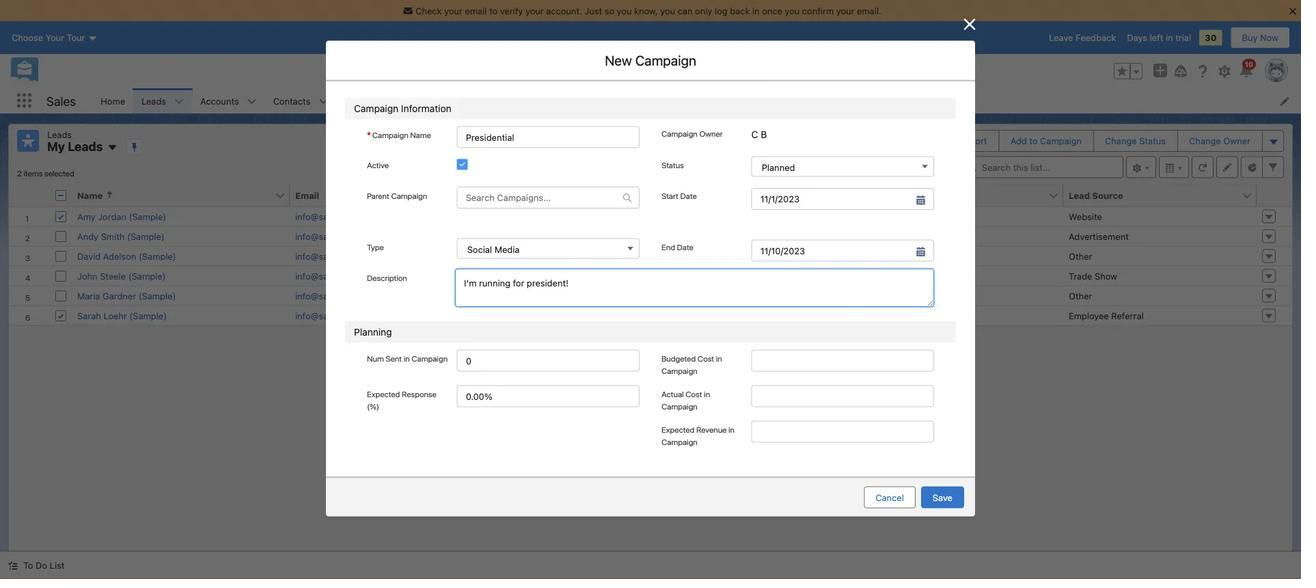 Task type: locate. For each thing, give the bounding box(es) containing it.
list containing home
[[92, 88, 1302, 114]]

b right quotes list item
[[794, 96, 800, 106]]

biglife
[[703, 271, 731, 281]]

maria
[[77, 291, 100, 301]]

members?
[[553, 333, 596, 343]]

0 vertical spatial expected
[[367, 389, 400, 399]]

1 horizontal spatial b
[[794, 96, 800, 106]]

campaign
[[636, 52, 697, 68], [354, 103, 399, 114], [662, 129, 698, 139], [373, 130, 409, 140], [1041, 136, 1082, 146], [642, 146, 703, 162], [391, 191, 427, 200], [449, 209, 490, 219], [412, 354, 448, 363], [662, 366, 698, 376], [662, 402, 698, 411], [662, 437, 698, 447]]

start date
[[662, 191, 697, 200]]

campaign up search my leads list view. search box
[[1041, 136, 1082, 146]]

status down social media
[[485, 276, 512, 286]]

your right verify
[[526, 5, 544, 16]]

loehr
[[104, 310, 127, 321]]

feedback
[[1076, 33, 1117, 43]]

text default image
[[824, 96, 833, 106], [842, 232, 851, 241], [8, 561, 18, 571]]

1 vertical spatial 2
[[443, 186, 449, 196]]

1 horizontal spatial text default image
[[824, 96, 833, 106]]

click to dial disabled image
[[500, 231, 584, 241], [500, 251, 584, 261], [500, 271, 584, 281], [500, 291, 584, 301], [500, 310, 584, 321]]

change up list view controls icon
[[1106, 136, 1138, 146]]

selected for 2 items selected
[[44, 169, 74, 178]]

change
[[1106, 136, 1138, 146], [1190, 136, 1222, 146]]

(sample) for maria gardner (sample)
[[139, 291, 176, 301]]

2 info@salesforce.com from the top
[[295, 231, 382, 241]]

in down budgeted cost in campaign on the bottom right of the page
[[704, 389, 710, 399]]

to up text default image
[[627, 146, 638, 162]]

1 vertical spatial inc.
[[741, 310, 756, 321]]

leads down sales
[[47, 129, 72, 139]]

(sample) right gardner
[[139, 291, 176, 301]]

name
[[410, 130, 431, 140], [77, 190, 103, 200]]

name inside button
[[77, 190, 103, 200]]

do
[[36, 560, 47, 571]]

campaign up reports on the top
[[636, 52, 697, 68]]

0 vertical spatial b
[[794, 96, 800, 106]]

new down lead status
[[917, 211, 935, 222]]

2 horizontal spatial you
[[785, 5, 800, 16]]

cancel button left submit button
[[749, 392, 801, 414]]

0 horizontal spatial c
[[752, 129, 759, 140]]

2 inside my leads|leads|list view element
[[17, 169, 22, 178]]

name up amy
[[77, 190, 103, 200]]

leads list item
[[133, 88, 192, 114]]

end date
[[662, 242, 694, 252]]

cancel left save
[[876, 492, 905, 502]]

lead status
[[917, 190, 969, 200]]

Num Sent in Campaign text field
[[457, 350, 640, 371]]

6 info@salesforce.com link from the top
[[295, 310, 382, 321]]

other up trade
[[1069, 251, 1093, 261]]

6 info@salesforce.com from the top
[[295, 310, 382, 321]]

0 horizontal spatial 2
[[17, 169, 22, 178]]

status for overwrite member status
[[539, 361, 564, 371]]

in right left
[[1166, 33, 1174, 43]]

add up search my leads list view. search box
[[1011, 136, 1028, 146]]

submit
[[818, 398, 847, 408]]

status inside my leads grid
[[940, 190, 969, 200]]

add
[[1011, 136, 1028, 146], [599, 146, 623, 162]]

1 vertical spatial text default image
[[842, 232, 851, 241]]

biglife inc.
[[703, 271, 749, 281]]

in for days left in trial
[[1166, 33, 1174, 43]]

date for end date
[[677, 242, 694, 252]]

selected right leads
[[477, 186, 515, 196]]

0 vertical spatial inc.
[[734, 271, 749, 281]]

1 vertical spatial name
[[77, 190, 103, 200]]

0 vertical spatial new
[[605, 52, 632, 68]]

change inside 'button'
[[1190, 136, 1222, 146]]

just
[[585, 5, 602, 16]]

1 vertical spatial expected
[[662, 425, 695, 434]]

0 horizontal spatial expected
[[367, 389, 400, 399]]

to right email
[[490, 5, 498, 16]]

expected revenue in campaign
[[662, 425, 735, 447]]

campaign down actual
[[662, 402, 698, 411]]

5 working from the top
[[917, 310, 951, 321]]

calendar
[[436, 96, 473, 106]]

0 vertical spatial cancel button
[[749, 392, 801, 414]]

0 horizontal spatial lead
[[917, 190, 938, 200]]

0 horizontal spatial name
[[77, 190, 103, 200]]

None search field
[[960, 156, 1124, 178]]

3 info@salesforce.com from the top
[[295, 251, 382, 261]]

0 horizontal spatial cancel
[[761, 398, 789, 408]]

* inside list item
[[778, 96, 782, 106]]

change inside button
[[1106, 136, 1138, 146]]

parent
[[367, 191, 390, 200]]

member
[[483, 349, 517, 360], [502, 361, 536, 371]]

advertisement
[[1069, 231, 1129, 241]]

inc. right medlife, in the bottom of the page
[[741, 310, 756, 321]]

biglife inc. link
[[703, 271, 749, 281]]

date right start
[[681, 191, 697, 200]]

in right revenue
[[729, 425, 735, 434]]

inc. down "dot" at the right
[[734, 271, 749, 281]]

0 vertical spatial other
[[1069, 251, 1093, 261]]

lead for lead source
[[1069, 190, 1091, 200]]

owner
[[700, 129, 723, 139], [1224, 136, 1251, 146]]

0 horizontal spatial text default image
[[8, 561, 18, 571]]

item number element
[[9, 184, 50, 207]]

0 horizontal spatial selected
[[44, 169, 74, 178]]

1 vertical spatial other
[[1069, 291, 1093, 301]]

new up 'dashboards' list item
[[605, 52, 632, 68]]

info@salesforce.com link for david adelson (sample)
[[295, 251, 382, 261]]

expected for expected revenue in campaign
[[662, 425, 695, 434]]

leave
[[1050, 33, 1074, 43]]

b up the planned
[[761, 129, 767, 140]]

status
[[1140, 136, 1167, 146], [662, 160, 684, 170], [940, 190, 969, 200], [485, 276, 512, 286]]

selected inside my leads|leads|list view element
[[44, 169, 74, 178]]

1 horizontal spatial you
[[661, 5, 676, 16]]

campaign inside the expected revenue in campaign
[[662, 437, 698, 447]]

0 vertical spatial status
[[519, 349, 545, 360]]

account.
[[546, 5, 582, 16]]

amy
[[77, 211, 95, 222]]

group
[[1114, 63, 1143, 79]]

1 horizontal spatial your
[[526, 5, 544, 16]]

None text field
[[457, 126, 640, 148]]

0 horizontal spatial add
[[599, 146, 623, 162]]

(sample) up david adelson (sample) link
[[127, 231, 165, 241]]

revenue
[[697, 425, 727, 434]]

in inside 'actual cost in campaign'
[[704, 389, 710, 399]]

1 horizontal spatial cell
[[697, 285, 911, 305]]

(sample) for sarah loehr (sample)
[[129, 310, 167, 321]]

1 horizontal spatial *
[[778, 96, 782, 106]]

expected down 'actual cost in campaign'
[[662, 425, 695, 434]]

email element
[[290, 184, 503, 207]]

1 other from the top
[[1069, 251, 1093, 261]]

campaign right parent
[[391, 191, 427, 200]]

1 horizontal spatial cancel button
[[864, 486, 916, 508]]

buy now
[[1243, 33, 1279, 43]]

status for keep member status
[[519, 349, 545, 360]]

item number image
[[9, 184, 50, 206]]

1 horizontal spatial owner
[[1224, 136, 1251, 146]]

Expected Revenue in Campaign text field
[[752, 421, 935, 443]]

list
[[92, 88, 1302, 114]]

0 horizontal spatial owner
[[700, 129, 723, 139]]

text default image
[[623, 193, 632, 203]]

sales
[[46, 94, 76, 108]]

sarah loehr (sample) link
[[77, 310, 167, 321]]

response
[[402, 389, 437, 399]]

submit button
[[806, 392, 859, 414]]

referral
[[1112, 310, 1144, 321]]

email.
[[857, 5, 882, 16]]

add to campaign
[[1011, 136, 1082, 146], [599, 146, 703, 162]]

you left the can
[[661, 5, 676, 16]]

c right quotes list item
[[785, 96, 791, 106]]

0 horizontal spatial cancel button
[[749, 392, 801, 414]]

4 info@salesforce.com link from the top
[[295, 271, 382, 281]]

jordan
[[98, 211, 126, 222]]

add to campaign inside button
[[1011, 136, 1082, 146]]

lead status element
[[911, 184, 1072, 207]]

in for expected revenue in campaign
[[729, 425, 735, 434]]

my leads status
[[17, 169, 74, 178]]

(sample) for john steele (sample)
[[128, 271, 166, 281]]

1 horizontal spatial add
[[1011, 136, 1028, 146]]

0 vertical spatial date
[[681, 191, 697, 200]]

new inside my leads grid
[[917, 211, 935, 222]]

media
[[495, 244, 520, 254]]

0 horizontal spatial b
[[761, 129, 767, 140]]

items
[[24, 169, 43, 178]]

0 vertical spatial *
[[778, 96, 782, 106]]

0 horizontal spatial your
[[444, 5, 463, 16]]

cell
[[50, 184, 72, 207], [697, 285, 911, 305]]

selected right items
[[44, 169, 74, 178]]

1 vertical spatial c
[[752, 129, 759, 140]]

quotes
[[714, 96, 744, 106]]

1 vertical spatial member
[[502, 361, 536, 371]]

my leads grid
[[9, 184, 1293, 326]]

leads right home
[[142, 96, 166, 106]]

status for member status
[[485, 276, 512, 286]]

0 vertical spatial text default image
[[824, 96, 833, 106]]

trial
[[1176, 33, 1192, 43]]

c
[[785, 96, 791, 106], [752, 129, 759, 140]]

text default image down "start date" text box
[[842, 232, 851, 241]]

campaign down budgeted
[[662, 366, 698, 376]]

phone button
[[494, 184, 682, 206]]

in inside the expected revenue in campaign
[[729, 425, 735, 434]]

email
[[465, 5, 487, 16]]

status up list view controls icon
[[1140, 136, 1167, 146]]

list item
[[770, 88, 839, 114]]

0 vertical spatial member
[[483, 349, 517, 360]]

c down quotes list item
[[752, 129, 759, 140]]

sarah loehr (sample)
[[77, 310, 167, 321]]

to
[[490, 5, 498, 16], [1030, 136, 1038, 146], [627, 146, 638, 162]]

expected inside the expected revenue in campaign
[[662, 425, 695, 434]]

2 for 2 items selected
[[17, 169, 22, 178]]

owner for campaign owner
[[700, 129, 723, 139]]

3 your from the left
[[837, 5, 855, 16]]

3 working from the top
[[917, 271, 951, 281]]

2 you from the left
[[661, 5, 676, 16]]

select list display image
[[1160, 156, 1190, 178]]

1 horizontal spatial selected
[[477, 186, 515, 196]]

status up start
[[662, 160, 684, 170]]

(sample) down 'maria gardner (sample)' link
[[129, 310, 167, 321]]

to do list button
[[0, 552, 73, 579]]

other down trade
[[1069, 291, 1093, 301]]

once
[[763, 5, 783, 16]]

4 click to dial disabled image from the top
[[500, 291, 584, 301]]

cancel button left save
[[864, 486, 916, 508]]

campaign up campaign name
[[354, 103, 399, 114]]

click to dial disabled image for biglife
[[500, 271, 584, 281]]

cost right actual
[[686, 389, 703, 399]]

info@salesforce.com link for sarah loehr (sample)
[[295, 310, 382, 321]]

2 other from the top
[[1069, 291, 1093, 301]]

status down import button
[[940, 190, 969, 200]]

owner inside 'button'
[[1224, 136, 1251, 146]]

Budgeted Cost in Campaign text field
[[752, 350, 935, 371]]

Expected Response (%) text field
[[457, 385, 640, 407]]

click to dial disabled image for medlife,
[[500, 310, 584, 321]]

2 horizontal spatial to
[[1030, 136, 1038, 146]]

text default image left to at the bottom left
[[8, 561, 18, 571]]

date for start date
[[681, 191, 697, 200]]

to up search my leads list view. search box
[[1030, 136, 1038, 146]]

Active checkbox
[[457, 159, 468, 170]]

campaign down revenue
[[662, 437, 698, 447]]

2 horizontal spatial text default image
[[842, 232, 851, 241]]

add to campaign up search my leads list view. search box
[[1011, 136, 1082, 146]]

5 click to dial disabled image from the top
[[500, 310, 584, 321]]

expected up (%)
[[367, 389, 400, 399]]

accounts link
[[192, 88, 247, 114]]

cost inside 'actual cost in campaign'
[[686, 389, 703, 399]]

expected inside expected response (%)
[[367, 389, 400, 399]]

status up expected response (%) "text field"
[[539, 361, 564, 371]]

add up phone element
[[599, 146, 623, 162]]

inc. for biglife inc.
[[734, 271, 749, 281]]

update existing campaign members?
[[443, 333, 596, 343]]

campaign down campaign information
[[373, 130, 409, 140]]

2 leads selected
[[443, 186, 515, 196]]

1 working from the top
[[917, 231, 951, 241]]

1 horizontal spatial c
[[785, 96, 791, 106]]

info@salesforce.com
[[295, 211, 382, 222], [295, 231, 382, 241], [295, 251, 382, 261], [295, 271, 382, 281], [295, 291, 382, 301], [295, 310, 382, 321]]

add inside button
[[1011, 136, 1028, 146]]

cancel button for new campaign
[[864, 486, 916, 508]]

Search My Leads list view. search field
[[960, 156, 1124, 178]]

1 horizontal spatial 2
[[443, 186, 449, 196]]

amy jordan (sample)
[[77, 211, 166, 222]]

change up lead source element
[[1190, 136, 1222, 146]]

1 vertical spatial selected
[[477, 186, 515, 196]]

text default image right * c b
[[824, 96, 833, 106]]

amy jordan (sample) link
[[77, 211, 166, 222]]

working for medlife, inc.
[[917, 310, 951, 321]]

1 horizontal spatial new
[[917, 211, 935, 222]]

2
[[17, 169, 22, 178], [443, 186, 449, 196]]

1 vertical spatial *
[[367, 130, 371, 140]]

universal
[[703, 231, 741, 241]]

forecasts link
[[499, 88, 556, 114]]

member up overwrite member status
[[483, 349, 517, 360]]

status down campaign at the left of the page
[[519, 349, 545, 360]]

* right quotes list item
[[778, 96, 782, 106]]

1 vertical spatial new
[[917, 211, 935, 222]]

new for new campaign
[[605, 52, 632, 68]]

you right so
[[617, 5, 632, 16]]

add to campaign up start
[[599, 146, 703, 162]]

0 vertical spatial name
[[410, 130, 431, 140]]

(sample) right adelson
[[139, 251, 176, 261]]

1 change from the left
[[1106, 136, 1138, 146]]

2 lead from the left
[[1069, 190, 1091, 200]]

leads right my
[[68, 139, 103, 154]]

change status button
[[1095, 131, 1177, 151]]

2 items selected
[[17, 169, 74, 178]]

3 info@salesforce.com link from the top
[[295, 251, 382, 261]]

0 vertical spatial cell
[[50, 184, 72, 207]]

my leads|leads|list view element
[[8, 124, 1294, 552]]

1 horizontal spatial add to campaign
[[1011, 136, 1082, 146]]

name down information
[[410, 130, 431, 140]]

andy
[[77, 231, 99, 241]]

cancel left submit button
[[761, 398, 789, 408]]

0 vertical spatial selected
[[44, 169, 74, 178]]

cost for actual
[[686, 389, 703, 399]]

* up active
[[367, 130, 371, 140]]

your left email
[[444, 5, 463, 16]]

0 vertical spatial c
[[785, 96, 791, 106]]

working
[[917, 231, 951, 241], [917, 251, 951, 261], [917, 271, 951, 281], [917, 291, 951, 301], [917, 310, 951, 321]]

1 you from the left
[[617, 5, 632, 16]]

know,
[[635, 5, 658, 16]]

0 horizontal spatial new
[[605, 52, 632, 68]]

(sample) up andy smith (sample)
[[129, 211, 166, 222]]

action image
[[1257, 184, 1293, 206]]

green dot publishing link
[[703, 251, 790, 261]]

name element
[[72, 184, 298, 207]]

cost inside budgeted cost in campaign
[[698, 354, 715, 363]]

info@salesforce.com for sarah loehr (sample)
[[295, 310, 382, 321]]

campaign inside 'actual cost in campaign'
[[662, 402, 698, 411]]

info@salesforce.com link for andy smith (sample)
[[295, 231, 382, 241]]

2 left items
[[17, 169, 22, 178]]

2 horizontal spatial your
[[837, 5, 855, 16]]

3 click to dial disabled image from the top
[[500, 271, 584, 281]]

2 left leads
[[443, 186, 449, 196]]

1 vertical spatial cancel
[[876, 492, 905, 502]]

1 horizontal spatial lead
[[1069, 190, 1091, 200]]

1 vertical spatial cancel button
[[864, 486, 916, 508]]

change for change status
[[1106, 136, 1138, 146]]

you right once
[[785, 5, 800, 16]]

1 horizontal spatial expected
[[662, 425, 695, 434]]

to
[[23, 560, 33, 571]]

5 info@salesforce.com from the top
[[295, 291, 382, 301]]

lee enterprise, inc link
[[703, 211, 780, 222]]

member down keep member status
[[502, 361, 536, 371]]

1 lead from the left
[[917, 190, 938, 200]]

lead source element
[[1064, 184, 1266, 207]]

(sample) down david adelson (sample) link
[[128, 271, 166, 281]]

medlife, inc. link
[[703, 310, 756, 321]]

2 working from the top
[[917, 251, 951, 261]]

lead status button
[[911, 184, 1049, 206]]

4 info@salesforce.com from the top
[[295, 271, 382, 281]]

in for budgeted cost in campaign
[[716, 354, 723, 363]]

parent campaign
[[367, 191, 427, 200]]

cost right budgeted
[[698, 354, 715, 363]]

0 horizontal spatial change
[[1106, 136, 1138, 146]]

2 change from the left
[[1190, 136, 1222, 146]]

in inside budgeted cost in campaign
[[716, 354, 723, 363]]

0 horizontal spatial add to campaign
[[599, 146, 703, 162]]

in right sent
[[404, 354, 410, 363]]

* for *
[[367, 130, 371, 140]]

social media
[[467, 244, 520, 254]]

2 vertical spatial text default image
[[8, 561, 18, 571]]

planned
[[762, 162, 795, 172]]

your left email.
[[837, 5, 855, 16]]

expected for expected response (%)
[[367, 389, 400, 399]]

0 vertical spatial 2
[[17, 169, 22, 178]]

member for overwrite
[[502, 361, 536, 371]]

1 vertical spatial date
[[677, 242, 694, 252]]

1 vertical spatial cost
[[686, 389, 703, 399]]

other for david adelson (sample)
[[1069, 251, 1093, 261]]

0 vertical spatial cost
[[698, 354, 715, 363]]

1 vertical spatial status
[[539, 361, 564, 371]]

2 click to dial disabled image from the top
[[500, 251, 584, 261]]

0 horizontal spatial cell
[[50, 184, 72, 207]]

1 vertical spatial b
[[761, 129, 767, 140]]

0 horizontal spatial you
[[617, 5, 632, 16]]

1 horizontal spatial to
[[627, 146, 638, 162]]

so
[[605, 5, 615, 16]]

in
[[753, 5, 760, 16], [1166, 33, 1174, 43], [404, 354, 410, 363], [716, 354, 723, 363], [704, 389, 710, 399], [729, 425, 735, 434]]

information
[[401, 103, 452, 114]]

cell down my leads status
[[50, 184, 72, 207]]

2 info@salesforce.com link from the top
[[295, 231, 382, 241]]

cell down publishing
[[697, 285, 911, 305]]

0 horizontal spatial *
[[367, 130, 371, 140]]

in right budgeted
[[716, 354, 723, 363]]

num
[[367, 354, 384, 363]]

date right "end"
[[677, 242, 694, 252]]

1 horizontal spatial change
[[1190, 136, 1222, 146]]



Task type: describe. For each thing, give the bounding box(es) containing it.
andy smith (sample)
[[77, 231, 165, 241]]

member
[[449, 276, 483, 286]]

c b
[[752, 129, 767, 140]]

reports list item
[[640, 88, 706, 114]]

1 click to dial disabled image from the top
[[500, 231, 584, 241]]

social media button
[[457, 238, 640, 259]]

email button
[[290, 184, 479, 206]]

campaign down leads
[[449, 209, 490, 219]]

enterprise,
[[720, 211, 765, 222]]

company element
[[697, 184, 920, 207]]

back
[[730, 5, 750, 16]]

30
[[1206, 33, 1217, 43]]

change status
[[1106, 136, 1167, 146]]

new campaign
[[605, 52, 697, 68]]

info@salesforce.com for john steele (sample)
[[295, 271, 382, 281]]

campaign down the reports list item
[[662, 129, 698, 139]]

website
[[1069, 211, 1103, 222]]

expected response (%)
[[367, 389, 437, 411]]

steele
[[100, 271, 126, 281]]

to inside button
[[1030, 136, 1038, 146]]

selected for 2 leads selected
[[477, 186, 515, 196]]

sarah
[[77, 310, 101, 321]]

leads link
[[133, 88, 174, 114]]

cost for budgeted
[[698, 354, 715, 363]]

1 info@salesforce.com link from the top
[[295, 211, 382, 222]]

my leads
[[47, 139, 103, 154]]

campaign information
[[354, 103, 452, 114]]

0 vertical spatial cancel
[[761, 398, 789, 408]]

b inside list item
[[794, 96, 800, 106]]

type
[[367, 242, 384, 252]]

1 horizontal spatial name
[[410, 130, 431, 140]]

employee
[[1069, 310, 1110, 321]]

keep
[[459, 349, 480, 360]]

publishing
[[748, 251, 790, 261]]

phone
[[500, 190, 528, 200]]

smith
[[101, 231, 125, 241]]

inc. for medlife, inc.
[[741, 310, 756, 321]]

Parent Campaign text field
[[458, 187, 623, 208]]

2 your from the left
[[526, 5, 544, 16]]

list item containing *
[[770, 88, 839, 114]]

gardner
[[103, 291, 136, 301]]

days left in trial
[[1128, 33, 1192, 43]]

accounts list item
[[192, 88, 265, 114]]

overwrite member status
[[459, 361, 564, 371]]

1 horizontal spatial cancel
[[876, 492, 905, 502]]

1 your from the left
[[444, 5, 463, 16]]

budgeted
[[662, 354, 696, 363]]

0 horizontal spatial to
[[490, 5, 498, 16]]

campaign
[[510, 333, 551, 343]]

member status
[[449, 276, 512, 286]]

john steele (sample) link
[[77, 271, 166, 281]]

member for keep
[[483, 349, 517, 360]]

in for actual cost in campaign
[[704, 389, 710, 399]]

working for green dot publishing
[[917, 251, 951, 261]]

2 for 2 leads selected
[[443, 186, 449, 196]]

in for num sent in campaign
[[404, 354, 410, 363]]

calendar link
[[428, 88, 481, 114]]

(sample) for amy jordan (sample)
[[129, 211, 166, 222]]

actual
[[662, 389, 684, 399]]

cancel button for add to campaign
[[749, 392, 801, 414]]

check
[[416, 5, 442, 16]]

lee enterprise, inc
[[703, 211, 780, 222]]

email
[[295, 190, 319, 200]]

sent
[[386, 354, 402, 363]]

End Date text field
[[752, 240, 935, 261]]

accounts
[[200, 96, 239, 106]]

inverse image
[[962, 16, 978, 33]]

owner for change owner
[[1224, 136, 1251, 146]]

(sample) for david adelson (sample)
[[139, 251, 176, 261]]

left
[[1150, 33, 1164, 43]]

andy smith (sample) link
[[77, 231, 165, 241]]

update
[[443, 333, 473, 343]]

1 info@salesforce.com from the top
[[295, 211, 382, 222]]

change for change owner
[[1190, 136, 1222, 146]]

save button
[[922, 486, 965, 508]]

working for universal technologies
[[917, 231, 951, 241]]

info@salesforce.com for andy smith (sample)
[[295, 231, 382, 241]]

calendar list item
[[428, 88, 499, 114]]

confirm
[[803, 5, 834, 16]]

click to dial disabled image for green
[[500, 251, 584, 261]]

campaign inside budgeted cost in campaign
[[662, 366, 698, 376]]

(sample) for andy smith (sample)
[[127, 231, 165, 241]]

Description text field
[[455, 269, 935, 307]]

my
[[47, 139, 65, 154]]

quotes link
[[706, 88, 752, 114]]

keep member status
[[459, 349, 545, 360]]

john steele (sample)
[[77, 271, 166, 281]]

end
[[662, 242, 675, 252]]

start
[[662, 191, 679, 200]]

employee referral
[[1069, 310, 1144, 321]]

john
[[77, 271, 98, 281]]

Start Date text field
[[752, 188, 935, 210]]

3 you from the left
[[785, 5, 800, 16]]

num sent in campaign
[[367, 354, 448, 363]]

Actual Cost in Campaign text field
[[752, 385, 935, 407]]

* for * c b
[[778, 96, 782, 106]]

planning
[[354, 326, 392, 337]]

forecasts
[[507, 96, 548, 106]]

list view controls image
[[1127, 156, 1157, 178]]

contacts list item
[[265, 88, 337, 114]]

working for biglife inc.
[[917, 271, 951, 281]]

info@salesforce.com link for john steele (sample)
[[295, 271, 382, 281]]

verify
[[500, 5, 523, 16]]

quotes list item
[[706, 88, 770, 114]]

4 working from the top
[[917, 291, 951, 301]]

leads inside leads link
[[142, 96, 166, 106]]

status for lead status
[[940, 190, 969, 200]]

status for change status
[[1140, 136, 1167, 146]]

green
[[703, 251, 728, 261]]

dot
[[730, 251, 745, 261]]

david
[[77, 251, 101, 261]]

(%)
[[367, 402, 379, 411]]

action element
[[1257, 184, 1293, 207]]

buy now button
[[1231, 27, 1291, 49]]

import button
[[950, 131, 999, 151]]

campaign inside button
[[1041, 136, 1082, 146]]

1 vertical spatial cell
[[697, 285, 911, 305]]

days
[[1128, 33, 1148, 43]]

now
[[1261, 33, 1279, 43]]

opportunities list item
[[337, 88, 428, 114]]

opportunities
[[345, 96, 402, 106]]

phone element
[[494, 184, 706, 207]]

home link
[[92, 88, 133, 114]]

social
[[467, 244, 492, 254]]

new for new
[[917, 211, 935, 222]]

trade
[[1069, 271, 1093, 281]]

universal technologies link
[[703, 231, 798, 241]]

other for maria gardner (sample)
[[1069, 291, 1093, 301]]

dashboards list item
[[556, 88, 640, 114]]

lead for lead status
[[917, 190, 938, 200]]

change owner
[[1190, 136, 1251, 146]]

maria gardner (sample)
[[77, 291, 176, 301]]

info@salesforce.com for david adelson (sample)
[[295, 251, 382, 261]]

5 info@salesforce.com link from the top
[[295, 291, 382, 301]]

check your email to verify your account. just so you know, you can only log back in once you confirm your email.
[[416, 5, 882, 16]]

planned button
[[752, 156, 935, 177]]

list
[[50, 560, 65, 571]]

david adelson (sample)
[[77, 251, 176, 261]]

campaign owner
[[662, 129, 723, 139]]

existing
[[476, 333, 508, 343]]

campaign down campaign owner
[[642, 146, 703, 162]]

change owner button
[[1179, 131, 1262, 151]]

campaign down update at the left bottom
[[412, 354, 448, 363]]

text default image inside to do list button
[[8, 561, 18, 571]]

in right back
[[753, 5, 760, 16]]

lead source
[[1069, 190, 1124, 200]]

budgeted cost in campaign
[[662, 354, 723, 376]]

maria gardner (sample) link
[[77, 291, 176, 301]]

c inside list item
[[785, 96, 791, 106]]



Task type: vqa. For each thing, say whether or not it's contained in the screenshot.
Search... button
no



